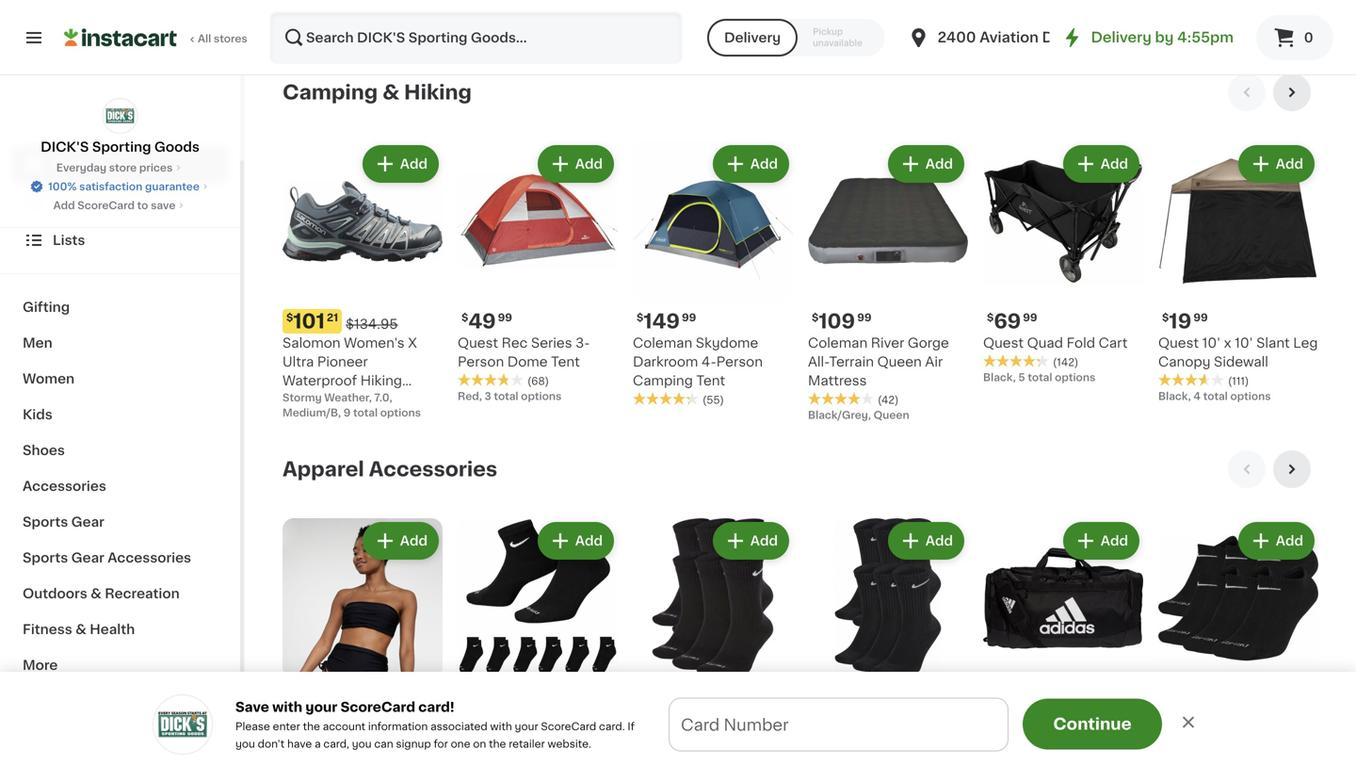 Task type: vqa. For each thing, say whether or not it's contained in the screenshot.
QUEST
yes



Task type: describe. For each thing, give the bounding box(es) containing it.
black/black/white,
[[1159, 23, 1261, 33]]

0
[[1305, 31, 1314, 44]]

quest rec series 3- person dome tent
[[458, 336, 590, 368]]

medium/b,
[[283, 408, 341, 418]]

enter
[[273, 721, 300, 732]]

$ for 49
[[462, 312, 469, 323]]

coleman skydome darkroom 4-person camping tent
[[633, 336, 763, 387]]

person for 149
[[717, 355, 763, 368]]

shirred
[[391, 713, 439, 726]]

24,
[[668, 4, 685, 15]]

x
[[1225, 336, 1232, 350]]

fit for nike dri-fit everyday plus cushion training crew socks
[[691, 713, 711, 726]]

1 vertical spatial the
[[489, 739, 506, 749]]

buy it again
[[53, 196, 133, 209]]

signup
[[396, 739, 431, 749]]

- inside nike kids' everyday cushioned crew socks - black
[[808, 751, 814, 764]]

socks inside nike dri-fit everyday plus cushion training no-show socks
[[1224, 751, 1264, 764]]

$ 49 99
[[462, 311, 513, 331]]

product group containing 149
[[633, 141, 793, 408]]

product group containing 55
[[984, 518, 1144, 766]]

associated
[[431, 721, 488, 732]]

fit inside nike men's dri-fit quarter socks
[[558, 713, 578, 726]]

0 horizontal spatial camping
[[283, 82, 378, 102]]

$ for 69
[[987, 312, 994, 323]]

2 you from the left
[[352, 739, 372, 749]]

$45.00
[[340, 694, 388, 708]]

2 vertical spatial scorecard
[[541, 721, 597, 732]]

coleman river gorge all-terrain queen air mattress
[[808, 336, 950, 387]]

crew inside nike kids' everyday cushioned crew socks - black
[[884, 732, 918, 745]]

fitness & health link
[[11, 612, 229, 647]]

add for $134.95
[[400, 157, 428, 171]]

add scorecard to save link
[[53, 198, 187, 213]]

everyday inside nike kids' everyday cushioned crew socks - black
[[877, 713, 939, 726]]

& for recreation
[[91, 587, 102, 600]]

all stores link
[[64, 11, 249, 64]]

fit for nike dri-fit everyday plus cushion training no-show socks
[[1217, 713, 1237, 726]]

4-
[[702, 355, 717, 368]]

women's inside "calia women's shirred strapless bandeau"
[[327, 713, 388, 726]]

$ 149 99
[[637, 311, 697, 331]]

lists
[[53, 234, 85, 247]]

get
[[510, 724, 541, 740]]

28 00
[[644, 688, 687, 708]]

delivery by 4:55pm link
[[1061, 26, 1234, 49]]

black, for black, 5 total options
[[984, 372, 1016, 383]]

delivery button
[[708, 19, 798, 57]]

please
[[236, 721, 270, 732]]

product group containing 28
[[633, 518, 793, 766]]

$ for 19
[[1163, 312, 1170, 323]]

show
[[1184, 751, 1220, 764]]

2400 aviation dr button
[[908, 11, 1060, 64]]

$ for 109
[[812, 312, 819, 323]]

- inside $ 101 21 $134.95 salomon women's x ultra pioneer waterproof hiking shoes - stormy weather
[[327, 393, 333, 406]]

2 10' from the left
[[1235, 336, 1254, 350]]

card!
[[419, 701, 455, 714]]

kids'
[[841, 713, 874, 726]]

river
[[871, 336, 905, 350]]

nike dri-fit everyday plus cushion training no-show socks button
[[1159, 518, 1319, 766]]

account
[[323, 721, 366, 732]]

bag
[[1069, 732, 1094, 745]]

duffel
[[1024, 732, 1065, 745]]

camping inside coleman skydome darkroom 4-person camping tent
[[633, 374, 693, 387]]

don't
[[258, 739, 285, 749]]

options inside stormy weather, 7.0, medium/b, 9 total options
[[380, 408, 421, 418]]

4 inside black/white, one size, 4 total options
[[1107, 23, 1114, 33]]

kids
[[23, 408, 53, 421]]

total right '5'
[[1028, 372, 1053, 383]]

slant
[[1257, 336, 1291, 350]]

(68)
[[528, 376, 549, 386]]

if
[[628, 721, 635, 732]]

save
[[151, 200, 176, 211]]

everyday store prices
[[56, 163, 173, 173]]

dick's
[[41, 140, 89, 154]]

prices
[[139, 163, 173, 173]]

quest quad fold cart
[[984, 336, 1128, 350]]

adidas defender iv large duffel bag
[[984, 713, 1110, 745]]

1 vertical spatial queen
[[874, 410, 910, 420]]

tent for 49
[[551, 355, 580, 368]]

options inside black, 24, 24 total options button
[[731, 4, 771, 15]]

1 horizontal spatial hiking
[[404, 82, 472, 102]]

next
[[681, 724, 719, 740]]

1 horizontal spatial dick's sporting goods logo image
[[153, 694, 213, 755]]

0 horizontal spatial shoes
[[23, 444, 65, 457]]

1 10' from the left
[[1203, 336, 1221, 350]]

add button for 69
[[1065, 147, 1138, 181]]

(42)
[[878, 395, 899, 405]]

black, 32, 23 total options
[[283, 23, 420, 33]]

black
[[818, 751, 854, 764]]

all-
[[808, 355, 830, 368]]

rec
[[502, 336, 528, 350]]

crew inside nike dri-fit everyday plus cushion training crew socks
[[633, 751, 667, 764]]

satisfaction
[[79, 181, 143, 192]]

continue
[[1054, 716, 1132, 732]]

3-
[[576, 336, 590, 350]]

149
[[644, 311, 680, 331]]

for
[[434, 739, 448, 749]]

0 horizontal spatial with
[[272, 701, 303, 714]]

0 horizontal spatial your
[[306, 701, 338, 714]]

1 you from the left
[[236, 739, 255, 749]]

service type group
[[708, 19, 885, 57]]

free
[[545, 724, 580, 740]]

dri- inside nike men's dri-fit quarter socks
[[533, 713, 558, 726]]

4:55pm
[[1178, 31, 1234, 44]]

dri- for nike dri-fit everyday plus cushion training no-show socks
[[1192, 713, 1217, 726]]

add for 49
[[575, 157, 603, 171]]

1 horizontal spatial your
[[515, 721, 539, 732]]

add for 109
[[926, 157, 954, 171]]

product group containing 19
[[1159, 141, 1319, 404]]

product group containing 49
[[458, 141, 618, 404]]

total right 24,
[[704, 4, 728, 15]]

card.
[[599, 721, 625, 732]]

coleman for 149
[[633, 336, 693, 350]]

3 inside item carousel region
[[485, 391, 492, 401]]

00 inside 28 00
[[672, 689, 687, 700]]

guarantee
[[145, 181, 200, 192]]

$ 101 21 $134.95 salomon women's x ultra pioneer waterproof hiking shoes - stormy weather
[[283, 311, 417, 425]]

close image
[[1180, 713, 1199, 732]]

options down (68)
[[521, 391, 562, 401]]

101
[[293, 311, 325, 331]]

& for health
[[76, 623, 87, 636]]

total inside stormy weather, 7.0, medium/b, 9 total options
[[353, 408, 378, 418]]

cushion for show
[[1190, 732, 1245, 745]]

quest for 49
[[458, 336, 498, 350]]

32,
[[318, 23, 334, 33]]

24 inside button
[[688, 4, 701, 15]]

sports for sports gear
[[23, 515, 68, 529]]

hiking inside $ 101 21 $134.95 salomon women's x ultra pioneer waterproof hiking shoes - stormy weather
[[361, 374, 402, 387]]

all
[[198, 33, 211, 44]]

options inside black/white, one size, 4 total options
[[984, 38, 1024, 49]]

99 for 49
[[498, 312, 513, 323]]

add for 149
[[751, 157, 778, 171]]

x
[[408, 336, 417, 350]]

terrain
[[830, 355, 874, 368]]

00 for 24
[[848, 689, 863, 700]]

add for 24
[[926, 534, 954, 547]]

dick's sporting goods logo image inside dick's sporting goods link
[[102, 98, 138, 134]]

plus for no-
[[1159, 732, 1187, 745]]

dick's sporting goods link
[[41, 98, 200, 156]]

coleman for 109
[[808, 336, 868, 350]]

(55)
[[703, 395, 724, 405]]

training for nike dri-fit everyday plus cushion training no-show socks
[[1248, 732, 1301, 745]]

item carousel region containing apparel accessories
[[283, 450, 1319, 766]]

& for hiking
[[383, 82, 400, 102]]

product group containing 101
[[283, 141, 443, 425]]

options down (111)
[[1231, 391, 1272, 401]]

tent for 149
[[697, 374, 726, 387]]

socks inside nike dri-fit everyday plus cushion training crew socks
[[671, 751, 711, 764]]

shoes inside $ 101 21 $134.95 salomon women's x ultra pioneer waterproof hiking shoes - stormy weather
[[283, 393, 324, 406]]

by
[[1156, 31, 1174, 44]]

$ for 101
[[286, 312, 293, 323]]

add button for 149
[[715, 147, 788, 181]]

$ for 55
[[987, 689, 994, 700]]

add button for 24
[[890, 524, 963, 558]]

black, 24, 24 total options
[[633, 4, 771, 15]]

total down sidewall
[[1204, 391, 1228, 401]]

black/white,
[[984, 23, 1052, 33]]

apparel
[[283, 459, 364, 479]]

cushioned
[[808, 732, 880, 745]]

everyday inside nike dri-fit everyday plus cushion training crew socks
[[714, 713, 776, 726]]

black, 5 total options
[[984, 372, 1096, 383]]

$ for 149
[[637, 312, 644, 323]]

stormy weather, 7.0, medium/b, 9 total options
[[283, 392, 421, 418]]

product group containing 24
[[808, 518, 969, 766]]

accessories link
[[11, 468, 229, 504]]

leg
[[1294, 336, 1319, 350]]

everyday store prices link
[[56, 160, 184, 175]]

black, for black, 32, 23 total options
[[283, 23, 315, 33]]

on inside save with your scorecard card! please enter the account information associated with your scorecard card. if you don't have a card, you can signup for one on the retailer website.
[[473, 739, 487, 749]]

(14)
[[352, 8, 372, 18]]

more link
[[11, 647, 229, 683]]

$ 55 00
[[987, 688, 1037, 708]]

gorge
[[908, 336, 950, 350]]

7.0,
[[374, 392, 393, 403]]

delivery for delivery
[[725, 31, 781, 44]]

apparel accessories
[[283, 459, 498, 479]]



Task type: locate. For each thing, give the bounding box(es) containing it.
hiking up the 7.0,
[[361, 374, 402, 387]]

adidas
[[984, 713, 1028, 726]]

save with your scorecard card! please enter the account information associated with your scorecard card. if you don't have a card, you can signup for one on the retailer website.
[[236, 701, 635, 749]]

fit inside nike dri-fit everyday plus cushion training no-show socks
[[1217, 713, 1237, 726]]

1 horizontal spatial -
[[808, 751, 814, 764]]

0 vertical spatial item carousel region
[[283, 73, 1319, 435]]

$ inside $ 149 99
[[637, 312, 644, 323]]

person up the red,
[[458, 355, 504, 368]]

1 horizontal spatial stormy
[[337, 393, 385, 406]]

product group
[[283, 141, 443, 425], [458, 141, 618, 404], [633, 141, 793, 408], [808, 141, 969, 423], [984, 141, 1144, 385], [1159, 141, 1319, 404], [283, 518, 443, 766], [458, 518, 618, 766], [633, 518, 793, 766], [808, 518, 969, 766], [984, 518, 1144, 766], [1159, 518, 1319, 766]]

coleman inside coleman river gorge all-terrain queen air mattress
[[808, 336, 868, 350]]

2 item carousel region from the top
[[283, 450, 1319, 766]]

waterproof
[[283, 374, 357, 387]]

0 horizontal spatial plus
[[633, 732, 661, 745]]

quest down the '49'
[[458, 336, 498, 350]]

total
[[704, 4, 728, 15], [353, 23, 377, 33], [553, 23, 578, 33], [1117, 23, 1141, 33], [1159, 38, 1184, 49], [1028, 372, 1053, 383], [494, 391, 519, 401], [1204, 391, 1228, 401], [353, 408, 378, 418]]

99 for 109
[[858, 312, 872, 323]]

0 vertical spatial women's
[[344, 336, 405, 350]]

add scorecard to save
[[53, 200, 176, 211]]

cart
[[1099, 336, 1128, 350]]

options down light
[[458, 38, 499, 49]]

1 vertical spatial hiking
[[361, 374, 402, 387]]

socks left large at the right
[[921, 732, 961, 745]]

add button for $134.95
[[364, 147, 437, 181]]

air
[[926, 355, 943, 368]]

1 vertical spatial 3
[[722, 724, 733, 740]]

coleman down the "109"
[[808, 336, 868, 350]]

nike inside nike dri-fit everyday plus cushion training no-show socks
[[1159, 713, 1188, 726]]

total right the red,
[[494, 391, 519, 401]]

your up the account
[[306, 701, 338, 714]]

2 horizontal spatial accessories
[[369, 459, 498, 479]]

1 nike from the left
[[458, 713, 487, 726]]

options down black/white,
[[984, 38, 1024, 49]]

black, down canopy
[[1159, 391, 1192, 401]]

nike up quarter
[[458, 713, 487, 726]]

gear for sports gear
[[71, 515, 104, 529]]

gifting
[[23, 301, 70, 314]]

25
[[1279, 23, 1293, 33]]

34,
[[520, 23, 537, 33]]

retailer
[[509, 739, 545, 749]]

10' left x
[[1203, 336, 1221, 350]]

queen inside coleman river gorge all-terrain queen air mattress
[[878, 355, 922, 368]]

nike inside nike dri-fit everyday plus cushion training crew socks
[[633, 713, 663, 726]]

1 training from the left
[[723, 732, 775, 745]]

19
[[1170, 311, 1192, 331]]

99 right the '49'
[[498, 312, 513, 323]]

nike inside nike men's dri-fit quarter socks
[[458, 713, 487, 726]]

1 horizontal spatial delivery
[[1092, 31, 1152, 44]]

save
[[236, 701, 269, 714]]

2 99 from the left
[[682, 312, 697, 323]]

crew down get free delivery on next 3 orders
[[633, 751, 667, 764]]

2 person from the left
[[717, 355, 763, 368]]

1 gear from the top
[[71, 515, 104, 529]]

99 inside $ 69 99
[[1023, 312, 1038, 323]]

3 dri- from the left
[[1192, 713, 1217, 726]]

socks down next
[[671, 751, 711, 764]]

$ inside $ 19 99
[[1163, 312, 1170, 323]]

109
[[819, 311, 856, 331]]

21
[[327, 312, 338, 323]]

total right size,
[[1117, 23, 1141, 33]]

1 horizontal spatial &
[[91, 587, 102, 600]]

$ inside $ 24 00
[[812, 689, 819, 700]]

1 vertical spatial &
[[91, 587, 102, 600]]

quest up canopy
[[1159, 336, 1200, 350]]

0 horizontal spatial 24
[[688, 4, 701, 15]]

1 horizontal spatial on
[[656, 724, 677, 740]]

delivery down black, 24, 24 total options button
[[725, 31, 781, 44]]

1 horizontal spatial crew
[[884, 732, 918, 745]]

fitness
[[23, 623, 72, 636]]

1 vertical spatial with
[[490, 721, 512, 732]]

1 person from the left
[[458, 355, 504, 368]]

1 horizontal spatial with
[[490, 721, 512, 732]]

99 for 69
[[1023, 312, 1038, 323]]

dri- for nike dri-fit everyday plus cushion training crew socks
[[666, 713, 691, 726]]

more down the fitness
[[23, 659, 58, 672]]

99 inside $ 149 99
[[682, 312, 697, 323]]

instacart logo image
[[64, 26, 177, 49]]

your up retailer
[[515, 721, 539, 732]]

2 horizontal spatial fit
[[1217, 713, 1237, 726]]

stormy inside $ 101 21 $134.95 salomon women's x ultra pioneer waterproof hiking shoes - stormy weather
[[337, 393, 385, 406]]

0 vertical spatial more
[[23, 659, 58, 672]]

0 horizontal spatial scorecard
[[77, 200, 135, 211]]

plus down 'if'
[[633, 732, 661, 745]]

darkroom
[[633, 355, 698, 368]]

total inside light jade, 34, 15 total options
[[553, 23, 578, 33]]

stormy inside stormy weather, 7.0, medium/b, 9 total options
[[283, 392, 322, 403]]

Search field
[[271, 13, 681, 62]]

accessories down the red,
[[369, 459, 498, 479]]

coleman inside coleman skydome darkroom 4-person camping tent
[[633, 336, 693, 350]]

0 horizontal spatial 4
[[1107, 23, 1114, 33]]

shoes down kids
[[23, 444, 65, 457]]

1 vertical spatial -
[[808, 751, 814, 764]]

cushion down 28 00
[[665, 732, 719, 745]]

dri- inside nike dri-fit everyday plus cushion training crew socks
[[666, 713, 691, 726]]

black, left 32,
[[283, 23, 315, 33]]

scorecard
[[77, 200, 135, 211], [341, 701, 416, 714], [541, 721, 597, 732]]

options down black/black/white, at the right
[[1186, 38, 1227, 49]]

3 right next
[[722, 724, 733, 740]]

3 inside treatment tracker modal dialog
[[722, 724, 733, 740]]

accessories up recreation at the left of page
[[108, 551, 191, 564]]

add button for 19
[[1241, 147, 1313, 181]]

dick's sporting goods logo image
[[102, 98, 138, 134], [153, 694, 213, 755]]

total down black/black/white, at the right
[[1159, 38, 1184, 49]]

black, left '5'
[[984, 372, 1016, 383]]

0 horizontal spatial fit
[[558, 713, 578, 726]]

add for 55
[[1101, 534, 1129, 547]]

1 vertical spatial tent
[[697, 374, 726, 387]]

$134.95
[[346, 318, 398, 331]]

0 vertical spatial gear
[[71, 515, 104, 529]]

total right 9
[[353, 408, 378, 418]]

options down '(142)'
[[1055, 372, 1096, 383]]

1 vertical spatial accessories
[[23, 480, 106, 493]]

nike dri-fit everyday plus cushion training no-show socks
[[1159, 713, 1302, 764]]

delivery inside delivery button
[[725, 31, 781, 44]]

the up strapless
[[303, 721, 320, 732]]

0 vertical spatial camping
[[283, 82, 378, 102]]

store
[[109, 163, 137, 173]]

2 dri- from the left
[[666, 713, 691, 726]]

1 vertical spatial camping
[[633, 374, 693, 387]]

stormy up 9
[[337, 393, 385, 406]]

100% satisfaction guarantee
[[48, 181, 200, 192]]

cushion inside nike dri-fit everyday plus cushion training no-show socks
[[1190, 732, 1245, 745]]

$101.21 original price: $134.95 element
[[283, 309, 443, 334]]

99 inside $ 109 99
[[858, 312, 872, 323]]

item carousel region containing camping & hiking
[[283, 73, 1319, 435]]

24
[[688, 4, 701, 15], [819, 688, 846, 708]]

0 horizontal spatial 00
[[672, 689, 687, 700]]

stormy up medium/b, on the bottom of the page
[[283, 392, 322, 403]]

add button for 49
[[540, 147, 612, 181]]

0 horizontal spatial -
[[327, 393, 333, 406]]

options inside light jade, 34, 15 total options
[[458, 38, 499, 49]]

2 training from the left
[[1248, 732, 1301, 745]]

coleman up darkroom
[[633, 336, 693, 350]]

1 horizontal spatial 24
[[819, 688, 846, 708]]

shoes up medium/b, on the bottom of the page
[[283, 393, 324, 406]]

0 horizontal spatial stormy
[[283, 392, 322, 403]]

0 button
[[1257, 15, 1334, 60]]

orders
[[737, 724, 792, 740]]

$ inside $ 69 99
[[987, 312, 994, 323]]

bandeau
[[348, 732, 407, 745]]

plus for crew
[[633, 732, 661, 745]]

$ for 24
[[812, 689, 819, 700]]

with
[[272, 701, 303, 714], [490, 721, 512, 732]]

quest for 69
[[984, 336, 1024, 350]]

0 horizontal spatial on
[[473, 739, 487, 749]]

(142)
[[1053, 357, 1079, 367]]

0 vertical spatial accessories
[[369, 459, 498, 479]]

2400
[[938, 31, 977, 44]]

1 horizontal spatial camping
[[633, 374, 693, 387]]

nike down 28
[[633, 713, 663, 726]]

men link
[[11, 325, 229, 361]]

0 horizontal spatial 3
[[485, 391, 492, 401]]

treatment tracker modal dialog
[[245, 698, 1357, 766]]

99
[[498, 312, 513, 323], [682, 312, 697, 323], [858, 312, 872, 323], [1023, 312, 1038, 323], [1194, 312, 1209, 323]]

hiking down search field
[[404, 82, 472, 102]]

3 00 from the left
[[1023, 689, 1037, 700]]

0 vertical spatial shoes
[[283, 393, 324, 406]]

person down the skydome
[[717, 355, 763, 368]]

tent down 4-
[[697, 374, 726, 387]]

total right 15
[[553, 23, 578, 33]]

3 nike from the left
[[808, 713, 838, 726]]

dri- up the show
[[1192, 713, 1217, 726]]

options inside black/black/white, m, 25 total options
[[1186, 38, 1227, 49]]

dri- up retailer
[[533, 713, 558, 726]]

queen down (42)
[[874, 410, 910, 420]]

training inside nike dri-fit everyday plus cushion training no-show socks
[[1248, 732, 1301, 745]]

gear up 'outdoors & recreation'
[[71, 551, 104, 564]]

nike dri-fit everyday plus cushion training crew socks
[[633, 713, 776, 764]]

2 vertical spatial accessories
[[108, 551, 191, 564]]

99 right the 149 in the top of the page
[[682, 312, 697, 323]]

add for 19
[[1277, 157, 1304, 171]]

23
[[337, 23, 350, 33]]

0 horizontal spatial &
[[76, 623, 87, 636]]

$ 109 99
[[812, 311, 872, 331]]

dick's sporting goods logo image up dick's sporting goods
[[102, 98, 138, 134]]

product group containing 18
[[283, 518, 443, 766]]

women's inside $ 101 21 $134.95 salomon women's x ultra pioneer waterproof hiking shoes - stormy weather
[[344, 336, 405, 350]]

99 right 69
[[1023, 312, 1038, 323]]

cushion for socks
[[665, 732, 719, 745]]

1 quest from the left
[[458, 336, 498, 350]]

00 up kids'
[[848, 689, 863, 700]]

$ 19 99
[[1163, 311, 1209, 331]]

total inside black/white, one size, 4 total options
[[1117, 23, 1141, 33]]

red, 3 total options
[[458, 391, 562, 401]]

1 dri- from the left
[[533, 713, 558, 726]]

1 horizontal spatial accessories
[[108, 551, 191, 564]]

0 horizontal spatial the
[[303, 721, 320, 732]]

1 vertical spatial shoes
[[23, 444, 65, 457]]

queen down river
[[878, 355, 922, 368]]

1 plus from the left
[[633, 732, 661, 745]]

0 horizontal spatial crew
[[633, 751, 667, 764]]

the
[[303, 721, 320, 732], [489, 739, 506, 749]]

delivery left by
[[1092, 31, 1152, 44]]

nike for nike dri-fit everyday plus cushion training no-show socks
[[1159, 713, 1188, 726]]

quarter
[[458, 732, 509, 745]]

24 inside item carousel region
[[819, 688, 846, 708]]

women's down $134.95
[[344, 336, 405, 350]]

2 horizontal spatial scorecard
[[541, 721, 597, 732]]

3 quest from the left
[[1159, 336, 1200, 350]]

1 horizontal spatial 00
[[848, 689, 863, 700]]

3 fit from the left
[[1217, 713, 1237, 726]]

0 horizontal spatial accessories
[[23, 480, 106, 493]]

delivery for delivery by 4:55pm
[[1092, 31, 1152, 44]]

tent down series
[[551, 355, 580, 368]]

nike down $ 24 00
[[808, 713, 838, 726]]

2 horizontal spatial 00
[[1023, 689, 1037, 700]]

24 right 24,
[[688, 4, 701, 15]]

99 inside $ 19 99
[[1194, 312, 1209, 323]]

gear up 'sports gear accessories' on the bottom left
[[71, 515, 104, 529]]

99 inside $ 49 99
[[498, 312, 513, 323]]

quest down 69
[[984, 336, 1024, 350]]

& inside outdoors & recreation link
[[91, 587, 102, 600]]

accessories inside 'sports gear accessories' link
[[108, 551, 191, 564]]

delivery by 4:55pm
[[1092, 31, 1234, 44]]

1 horizontal spatial more
[[1018, 727, 1047, 737]]

2 coleman from the left
[[808, 336, 868, 350]]

total down (14)
[[353, 23, 377, 33]]

with up "enter"
[[272, 701, 303, 714]]

add button for 109
[[890, 147, 963, 181]]

1 horizontal spatial 3
[[722, 724, 733, 740]]

product group containing 69
[[984, 141, 1144, 385]]

1 horizontal spatial dri-
[[666, 713, 691, 726]]

training inside nike dri-fit everyday plus cushion training crew socks
[[723, 732, 775, 745]]

1 vertical spatial 4
[[1194, 391, 1201, 401]]

you down please
[[236, 739, 255, 749]]

2 vertical spatial &
[[76, 623, 87, 636]]

aviation
[[980, 31, 1039, 44]]

1 vertical spatial scorecard
[[341, 701, 416, 714]]

0 vertical spatial with
[[272, 701, 303, 714]]

1 horizontal spatial plus
[[1159, 732, 1187, 745]]

you left can
[[352, 739, 372, 749]]

more inside button
[[1018, 727, 1047, 737]]

dri-
[[533, 713, 558, 726], [666, 713, 691, 726], [1192, 713, 1217, 726]]

4 down canopy
[[1194, 391, 1201, 401]]

camping down darkroom
[[633, 374, 693, 387]]

tent inside quest rec series 3- person dome tent
[[551, 355, 580, 368]]

dri- inside nike dri-fit everyday plus cushion training no-show socks
[[1192, 713, 1217, 726]]

2 horizontal spatial &
[[383, 82, 400, 102]]

person inside coleman skydome darkroom 4-person camping tent
[[717, 355, 763, 368]]

nike for nike men's dri-fit quarter socks
[[458, 713, 487, 726]]

99 for 19
[[1194, 312, 1209, 323]]

tent inside coleman skydome darkroom 4-person camping tent
[[697, 374, 726, 387]]

add for 00
[[751, 534, 778, 547]]

plus inside nike dri-fit everyday plus cushion training crew socks
[[633, 732, 661, 745]]

more for 'more' button
[[1018, 727, 1047, 737]]

shop link
[[11, 146, 229, 184]]

goods
[[154, 140, 200, 154]]

0 horizontal spatial more
[[23, 659, 58, 672]]

00 inside $ 55 00
[[1023, 689, 1037, 700]]

socks down men's
[[512, 732, 552, 745]]

15
[[540, 23, 551, 33]]

1 horizontal spatial scorecard
[[341, 701, 416, 714]]

quest inside quest 10' x 10' slant leg canopy sidewall
[[1159, 336, 1200, 350]]

1 vertical spatial women's
[[327, 713, 388, 726]]

sports gear accessories
[[23, 551, 191, 564]]

more for more link
[[23, 659, 58, 672]]

18
[[293, 688, 316, 708]]

1 vertical spatial item carousel region
[[283, 450, 1319, 766]]

accessories inside accessories link
[[23, 480, 106, 493]]

camping down 32,
[[283, 82, 378, 102]]

-
[[327, 393, 333, 406], [808, 751, 814, 764]]

person for 49
[[458, 355, 504, 368]]

1 horizontal spatial 4
[[1194, 391, 1201, 401]]

1 horizontal spatial training
[[1248, 732, 1301, 745]]

2 sports from the top
[[23, 551, 68, 564]]

plus inside nike dri-fit everyday plus cushion training no-show socks
[[1159, 732, 1187, 745]]

options right '23' on the left top of page
[[380, 23, 420, 33]]

0 vertical spatial &
[[383, 82, 400, 102]]

sports up 'sports gear accessories' on the bottom left
[[23, 515, 68, 529]]

accessories up sports gear
[[23, 480, 106, 493]]

0 vertical spatial tent
[[551, 355, 580, 368]]

&
[[383, 82, 400, 102], [91, 587, 102, 600], [76, 623, 87, 636]]

3 right the red,
[[485, 391, 492, 401]]

1 horizontal spatial cushion
[[1190, 732, 1245, 745]]

1 horizontal spatial shoes
[[283, 393, 324, 406]]

0 vertical spatial 24
[[688, 4, 701, 15]]

00 right 55
[[1023, 689, 1037, 700]]

(9)
[[528, 8, 543, 18]]

1 fit from the left
[[558, 713, 578, 726]]

fitness & health
[[23, 623, 135, 636]]

1 vertical spatial sports
[[23, 551, 68, 564]]

add button for 00
[[715, 524, 788, 558]]

plus up the no-
[[1159, 732, 1187, 745]]

1 item carousel region from the top
[[283, 73, 1319, 435]]

& down 'sports gear accessories' on the bottom left
[[91, 587, 102, 600]]

0 horizontal spatial hiking
[[361, 374, 402, 387]]

2 plus from the left
[[1159, 732, 1187, 745]]

1 coleman from the left
[[633, 336, 693, 350]]

with up quarter
[[490, 721, 512, 732]]

men
[[23, 336, 53, 350]]

2 quest from the left
[[984, 336, 1024, 350]]

quest for 19
[[1159, 336, 1200, 350]]

1 horizontal spatial quest
[[984, 336, 1024, 350]]

add button for $45.00
[[364, 524, 437, 558]]

4 right size,
[[1107, 23, 1114, 33]]

dr
[[1043, 31, 1060, 44]]

gear for sports gear accessories
[[71, 551, 104, 564]]

sports for sports gear accessories
[[23, 551, 68, 564]]

& inside fitness & health link
[[76, 623, 87, 636]]

2 cushion from the left
[[1190, 732, 1245, 745]]

None search field
[[269, 11, 683, 64]]

1 vertical spatial your
[[515, 721, 539, 732]]

nike up the no-
[[1159, 713, 1188, 726]]

black, 4 total options
[[1159, 391, 1272, 401]]

24 up kids'
[[819, 688, 846, 708]]

socks inside nike kids' everyday cushioned crew socks - black
[[921, 732, 961, 745]]

outdoors & recreation
[[23, 587, 180, 600]]

card,
[[324, 739, 349, 749]]

black, for black, 24, 24 total options
[[633, 4, 666, 15]]

cushion up the show
[[1190, 732, 1245, 745]]

one
[[451, 739, 471, 749]]

$ 69 99
[[987, 311, 1038, 331]]

& inside item carousel region
[[383, 82, 400, 102]]

00 inside $ 24 00
[[848, 689, 863, 700]]

nike for nike dri-fit everyday plus cushion training crew socks
[[633, 713, 663, 726]]

00 right 28
[[672, 689, 687, 700]]

black, left 24,
[[633, 4, 666, 15]]

sporting
[[92, 140, 151, 154]]

2 nike from the left
[[633, 713, 663, 726]]

1 horizontal spatial person
[[717, 355, 763, 368]]

delivery inside delivery by 4:55pm link
[[1092, 31, 1152, 44]]

outdoors
[[23, 587, 87, 600]]

00 for 55
[[1023, 689, 1037, 700]]

& down black, 32, 23 total options
[[383, 82, 400, 102]]

socks inside nike men's dri-fit quarter socks
[[512, 732, 552, 745]]

socks right the show
[[1224, 751, 1264, 764]]

training for nike dri-fit everyday plus cushion training crew socks
[[723, 732, 775, 745]]

1 sports from the top
[[23, 515, 68, 529]]

options up delivery button
[[731, 4, 771, 15]]

more
[[23, 659, 58, 672], [1018, 727, 1047, 737]]

0 vertical spatial sports
[[23, 515, 68, 529]]

add for 69
[[1101, 157, 1129, 171]]

strapless
[[283, 732, 345, 745]]

3 99 from the left
[[858, 312, 872, 323]]

dri- down 28 00
[[666, 713, 691, 726]]

the down men's
[[489, 739, 506, 749]]

black, inside black, 24, 24 total options button
[[633, 4, 666, 15]]

2 fit from the left
[[691, 713, 711, 726]]

0 vertical spatial dick's sporting goods logo image
[[102, 98, 138, 134]]

0 horizontal spatial training
[[723, 732, 775, 745]]

size,
[[1079, 23, 1105, 33]]

1 00 from the left
[[672, 689, 687, 700]]

sports gear accessories link
[[11, 540, 229, 576]]

0 vertical spatial 4
[[1107, 23, 1114, 33]]

$18.99 original price: $45.00 element
[[283, 686, 443, 710]]

more down adidas
[[1018, 727, 1047, 737]]

- down waterproof
[[327, 393, 333, 406]]

iv
[[1097, 713, 1110, 726]]

- left black
[[808, 751, 814, 764]]

person inside quest rec series 3- person dome tent
[[458, 355, 504, 368]]

1 cushion from the left
[[665, 732, 719, 745]]

shoes
[[283, 393, 324, 406], [23, 444, 65, 457]]

99 right 19
[[1194, 312, 1209, 323]]

0 vertical spatial queen
[[878, 355, 922, 368]]

3
[[485, 391, 492, 401], [722, 724, 733, 740]]

0 horizontal spatial person
[[458, 355, 504, 368]]

delivery
[[1092, 31, 1152, 44], [725, 31, 781, 44]]

everyday inside nike dri-fit everyday plus cushion training no-show socks
[[1240, 713, 1302, 726]]

Card Number text field
[[670, 699, 1008, 750]]

5
[[1019, 372, 1026, 383]]

4 inside item carousel region
[[1194, 391, 1201, 401]]

camping
[[283, 82, 378, 102], [633, 374, 693, 387]]

scorecard inside add scorecard to save link
[[77, 200, 135, 211]]

black, for black, 4 total options
[[1159, 391, 1192, 401]]

$ inside $ 49 99
[[462, 312, 469, 323]]

add button for 55
[[1065, 524, 1138, 558]]

$ inside $ 109 99
[[812, 312, 819, 323]]

on right one
[[473, 739, 487, 749]]

product group containing 109
[[808, 141, 969, 423]]

1 horizontal spatial tent
[[697, 374, 726, 387]]

black/black/white, m, 25 total options button
[[1159, 0, 1319, 51]]

1 vertical spatial gear
[[71, 551, 104, 564]]

accessories inside item carousel region
[[369, 459, 498, 479]]

cushion inside nike dri-fit everyday plus cushion training crew socks
[[665, 732, 719, 745]]

0 vertical spatial -
[[327, 393, 333, 406]]

0 horizontal spatial quest
[[458, 336, 498, 350]]

10' right x
[[1235, 336, 1254, 350]]

0 vertical spatial scorecard
[[77, 200, 135, 211]]

to
[[137, 200, 148, 211]]

total inside black/black/white, m, 25 total options
[[1159, 38, 1184, 49]]

$ inside $ 55 00
[[987, 689, 994, 700]]

2 gear from the top
[[71, 551, 104, 564]]

$
[[286, 312, 293, 323], [462, 312, 469, 323], [637, 312, 644, 323], [812, 312, 819, 323], [987, 312, 994, 323], [1163, 312, 1170, 323], [812, 689, 819, 700], [987, 689, 994, 700]]

$ inside $ 101 21 $134.95 salomon women's x ultra pioneer waterproof hiking shoes - stormy weather
[[286, 312, 293, 323]]

0 vertical spatial the
[[303, 721, 320, 732]]

1 vertical spatial 24
[[819, 688, 846, 708]]

0 vertical spatial hiking
[[404, 82, 472, 102]]

options down the 7.0,
[[380, 408, 421, 418]]

quest inside quest rec series 3- person dome tent
[[458, 336, 498, 350]]

5 99 from the left
[[1194, 312, 1209, 323]]

m,
[[1264, 23, 1277, 33]]

add for $45.00
[[400, 534, 428, 547]]

1 vertical spatial dick's sporting goods logo image
[[153, 694, 213, 755]]

99 for 149
[[682, 312, 697, 323]]

defender
[[1031, 713, 1093, 726]]

1 vertical spatial more
[[1018, 727, 1047, 737]]

2 horizontal spatial dri-
[[1192, 713, 1217, 726]]

on inside treatment tracker modal dialog
[[656, 724, 677, 740]]

fit inside nike dri-fit everyday plus cushion training crew socks
[[691, 713, 711, 726]]

2 00 from the left
[[848, 689, 863, 700]]

nike inside nike kids' everyday cushioned crew socks - black
[[808, 713, 838, 726]]

gifting link
[[11, 289, 229, 325]]

1 99 from the left
[[498, 312, 513, 323]]

4 nike from the left
[[1159, 713, 1188, 726]]

0 horizontal spatial dri-
[[533, 713, 558, 726]]

skydome
[[696, 336, 759, 350]]

nike for nike kids' everyday cushioned crew socks - black
[[808, 713, 838, 726]]

item carousel region
[[283, 73, 1319, 435], [283, 450, 1319, 766]]

kids link
[[11, 397, 229, 432]]

dick's sporting goods
[[41, 140, 200, 154]]

on left next
[[656, 724, 677, 740]]

sports up outdoors
[[23, 551, 68, 564]]

4 99 from the left
[[1023, 312, 1038, 323]]

99 right the "109"
[[858, 312, 872, 323]]

0 horizontal spatial you
[[236, 739, 255, 749]]

& left health
[[76, 623, 87, 636]]



